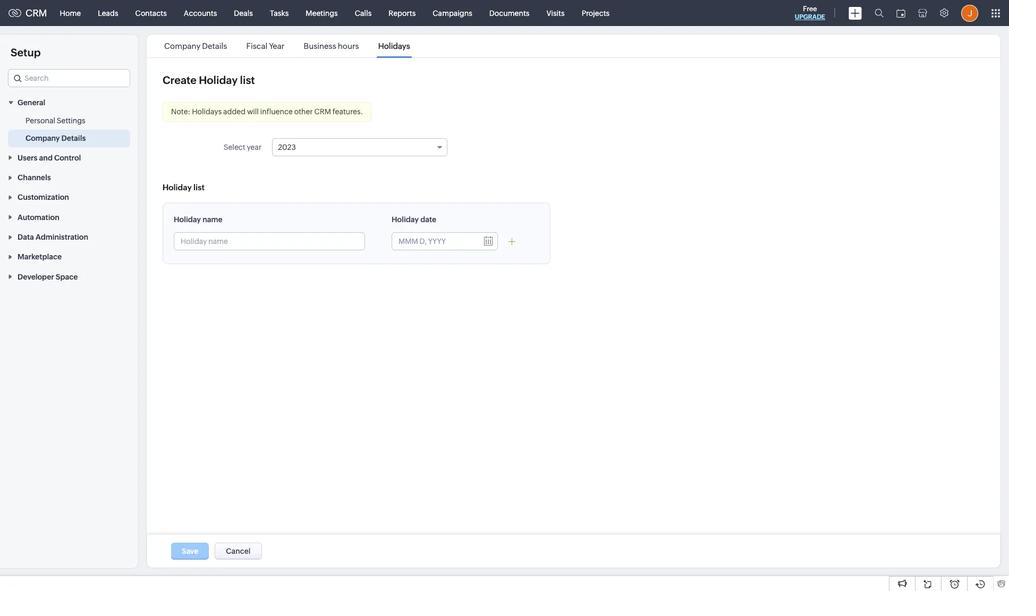 Task type: describe. For each thing, give the bounding box(es) containing it.
fiscal year link
[[245, 41, 286, 51]]

reports link
[[380, 0, 425, 26]]

users
[[18, 154, 37, 162]]

marketplace button
[[0, 247, 138, 267]]

accounts link
[[175, 0, 226, 26]]

calls link
[[347, 0, 380, 26]]

details inside list
[[202, 41, 227, 51]]

personal settings link
[[26, 116, 85, 126]]

visits
[[547, 9, 565, 17]]

projects link
[[574, 0, 619, 26]]

0 horizontal spatial company details link
[[26, 133, 86, 144]]

business
[[304, 41, 337, 51]]

business hours
[[304, 41, 359, 51]]

leads link
[[89, 0, 127, 26]]

developer space
[[18, 273, 78, 281]]

note:
[[171, 107, 191, 116]]

holidays inside list
[[378, 41, 410, 51]]

other
[[294, 107, 313, 116]]

create menu element
[[843, 0, 869, 26]]

create menu image
[[849, 7, 863, 19]]

upgrade
[[796, 13, 826, 21]]

create holiday list
[[163, 74, 255, 86]]

company details inside general region
[[26, 134, 86, 143]]

date
[[421, 215, 437, 224]]

profile image
[[962, 5, 979, 22]]

general button
[[0, 93, 138, 112]]

meetings link
[[297, 0, 347, 26]]

channels
[[18, 173, 51, 182]]

marketplace
[[18, 253, 62, 261]]

leads
[[98, 9, 118, 17]]

business hours link
[[302, 41, 361, 51]]

general
[[18, 99, 45, 107]]

settings
[[57, 117, 85, 125]]

1 horizontal spatial list
[[240, 74, 255, 86]]

influence
[[260, 107, 293, 116]]

note: holidays added will influence other crm features.
[[171, 107, 363, 116]]

customization
[[18, 193, 69, 202]]

search element
[[869, 0, 891, 26]]

data administration button
[[0, 227, 138, 247]]

space
[[56, 273, 78, 281]]

documents
[[490, 9, 530, 17]]

contacts
[[135, 9, 167, 17]]

documents link
[[481, 0, 538, 26]]

0 horizontal spatial list
[[194, 183, 205, 192]]

administration
[[36, 233, 88, 241]]

personal
[[26, 117, 55, 125]]

cancel
[[226, 547, 251, 556]]

accounts
[[184, 9, 217, 17]]

home link
[[51, 0, 89, 26]]

1 vertical spatial crm
[[315, 107, 331, 116]]

year
[[247, 143, 262, 152]]

holiday date
[[392, 215, 437, 224]]

Holiday name text field
[[174, 233, 365, 250]]

Search text field
[[9, 70, 130, 87]]

holiday for holiday date
[[392, 215, 419, 224]]



Task type: vqa. For each thing, say whether or not it's contained in the screenshot.
other modules field
no



Task type: locate. For each thing, give the bounding box(es) containing it.
1 vertical spatial company details
[[26, 134, 86, 143]]

list containing company details
[[155, 35, 420, 57]]

holiday
[[199, 74, 238, 86], [163, 183, 192, 192], [174, 215, 201, 224], [392, 215, 419, 224]]

name
[[203, 215, 223, 224]]

company details link down accounts link
[[163, 41, 229, 51]]

1 horizontal spatial company details link
[[163, 41, 229, 51]]

users and control
[[18, 154, 81, 162]]

crm right other
[[315, 107, 331, 116]]

general region
[[0, 112, 138, 147]]

1 horizontal spatial crm
[[315, 107, 331, 116]]

holidays down reports "link"
[[378, 41, 410, 51]]

0 horizontal spatial company
[[26, 134, 60, 143]]

fiscal
[[247, 41, 268, 51]]

holiday list
[[163, 183, 205, 192]]

holiday up added
[[199, 74, 238, 86]]

meetings
[[306, 9, 338, 17]]

1 horizontal spatial company details
[[164, 41, 227, 51]]

added
[[223, 107, 246, 116]]

holiday name
[[174, 215, 223, 224]]

personal settings
[[26, 117, 85, 125]]

search image
[[875, 9, 884, 18]]

calendar image
[[897, 9, 906, 17]]

details inside general region
[[61, 134, 86, 143]]

2023 field
[[272, 138, 448, 156]]

company details down personal settings
[[26, 134, 86, 143]]

1 vertical spatial company
[[26, 134, 60, 143]]

customization button
[[0, 187, 138, 207]]

projects
[[582, 9, 610, 17]]

free upgrade
[[796, 5, 826, 21]]

details up create holiday list
[[202, 41, 227, 51]]

1 vertical spatial company details link
[[26, 133, 86, 144]]

visits link
[[538, 0, 574, 26]]

0 horizontal spatial company details
[[26, 134, 86, 143]]

home
[[60, 9, 81, 17]]

0 vertical spatial holidays
[[378, 41, 410, 51]]

company
[[164, 41, 201, 51], [26, 134, 60, 143]]

fiscal year
[[247, 41, 285, 51]]

list up will
[[240, 74, 255, 86]]

company details
[[164, 41, 227, 51], [26, 134, 86, 143]]

None field
[[8, 69, 130, 87]]

2023
[[278, 143, 296, 152]]

setup
[[11, 46, 41, 59]]

1 vertical spatial list
[[194, 183, 205, 192]]

select
[[224, 143, 246, 152]]

company down personal
[[26, 134, 60, 143]]

campaigns link
[[425, 0, 481, 26]]

0 vertical spatial company
[[164, 41, 201, 51]]

users and control button
[[0, 147, 138, 167]]

tasks
[[270, 9, 289, 17]]

company inside list
[[164, 41, 201, 51]]

0 horizontal spatial details
[[61, 134, 86, 143]]

deals
[[234, 9, 253, 17]]

company details down accounts link
[[164, 41, 227, 51]]

company up create
[[164, 41, 201, 51]]

1 vertical spatial details
[[61, 134, 86, 143]]

details down settings
[[61, 134, 86, 143]]

year
[[269, 41, 285, 51]]

list up the holiday name
[[194, 183, 205, 192]]

company inside general region
[[26, 134, 60, 143]]

holiday left date at top
[[392, 215, 419, 224]]

0 vertical spatial list
[[240, 74, 255, 86]]

crm link
[[9, 7, 47, 19]]

holiday up the holiday name
[[163, 183, 192, 192]]

and
[[39, 154, 53, 162]]

deals link
[[226, 0, 262, 26]]

developer space button
[[0, 267, 138, 287]]

create
[[163, 74, 197, 86]]

contacts link
[[127, 0, 175, 26]]

1 horizontal spatial details
[[202, 41, 227, 51]]

developer
[[18, 273, 54, 281]]

hours
[[338, 41, 359, 51]]

1 horizontal spatial holidays
[[378, 41, 410, 51]]

calls
[[355, 9, 372, 17]]

select year
[[224, 143, 262, 152]]

holiday for holiday name
[[174, 215, 201, 224]]

0 vertical spatial company details
[[164, 41, 227, 51]]

reports
[[389, 9, 416, 17]]

1 vertical spatial holidays
[[192, 107, 222, 116]]

tasks link
[[262, 0, 297, 26]]

holidays right note:
[[192, 107, 222, 116]]

company details link
[[163, 41, 229, 51], [26, 133, 86, 144]]

holiday for holiday list
[[163, 183, 192, 192]]

automation button
[[0, 207, 138, 227]]

1 horizontal spatial company
[[164, 41, 201, 51]]

holidays link
[[377, 41, 412, 51]]

holidays
[[378, 41, 410, 51], [192, 107, 222, 116]]

campaigns
[[433, 9, 473, 17]]

channels button
[[0, 167, 138, 187]]

automation
[[18, 213, 59, 222]]

0 horizontal spatial holidays
[[192, 107, 222, 116]]

data
[[18, 233, 34, 241]]

MMM d, yyyy text field
[[392, 233, 478, 250]]

control
[[54, 154, 81, 162]]

cancel button
[[215, 543, 262, 560]]

0 vertical spatial details
[[202, 41, 227, 51]]

company details inside list
[[164, 41, 227, 51]]

company details link down personal settings
[[26, 133, 86, 144]]

0 vertical spatial company details link
[[163, 41, 229, 51]]

features.
[[333, 107, 363, 116]]

data administration
[[18, 233, 88, 241]]

list
[[240, 74, 255, 86], [194, 183, 205, 192]]

profile element
[[956, 0, 985, 26]]

0 horizontal spatial crm
[[26, 7, 47, 19]]

0 vertical spatial crm
[[26, 7, 47, 19]]

crm
[[26, 7, 47, 19], [315, 107, 331, 116]]

list
[[155, 35, 420, 57]]

free
[[804, 5, 818, 13]]

will
[[247, 107, 259, 116]]

crm left home link
[[26, 7, 47, 19]]

details
[[202, 41, 227, 51], [61, 134, 86, 143]]

holiday left name at top left
[[174, 215, 201, 224]]



